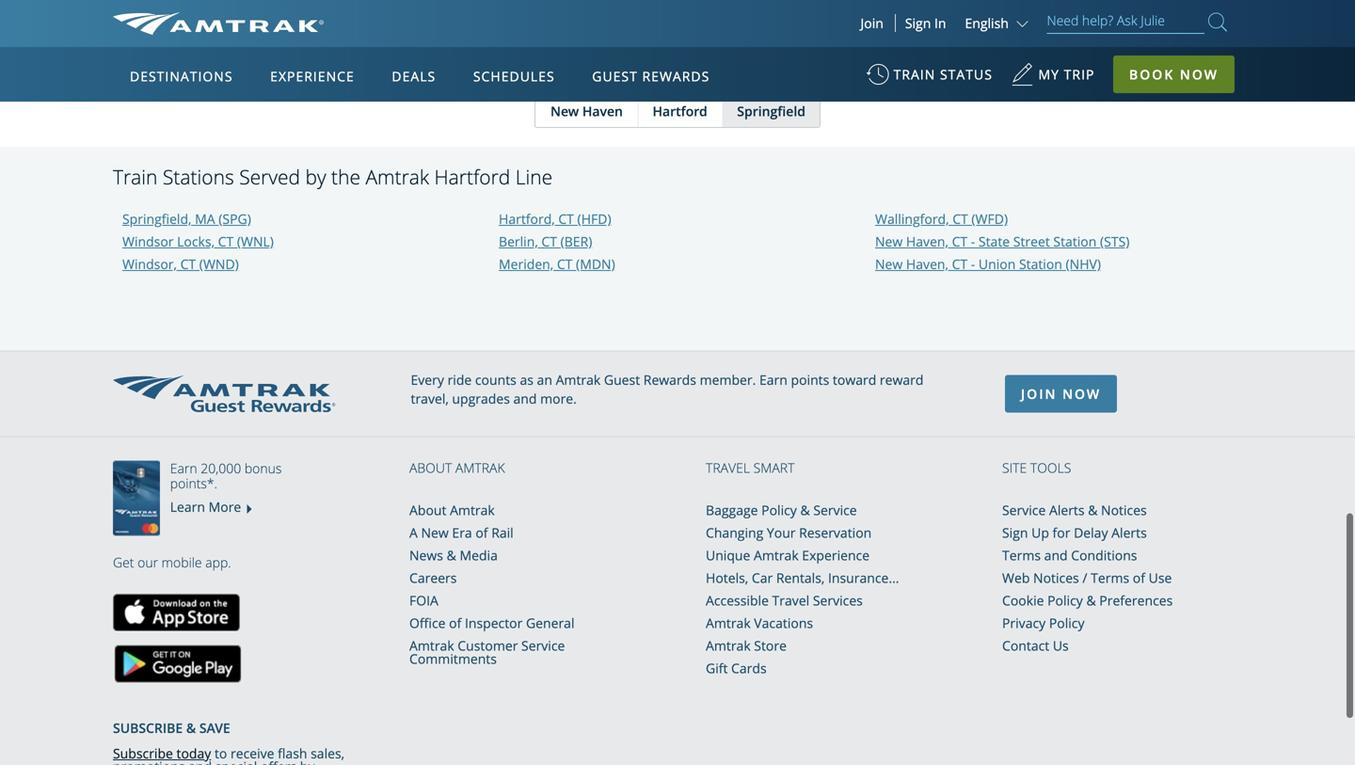Task type: vqa. For each thing, say whether or not it's contained in the screenshot.
International
no



Task type: describe. For each thing, give the bounding box(es) containing it.
sign inside service alerts & notices sign up for delay alerts terms and conditions web notices / terms of use cookie policy & preferences privacy policy contact us
[[1003, 524, 1029, 542]]

2 - from the top
[[971, 255, 976, 273]]

offers
[[261, 758, 297, 765]]

site
[[1003, 459, 1027, 477]]

reservation
[[799, 524, 872, 542]]

get
[[113, 553, 134, 571]]

0 vertical spatial alerts
[[1050, 501, 1085, 519]]

learn
[[170, 498, 205, 516]]

guest inside every ride counts as an amtrak guest rewards member. earn points toward reward travel, upgrades and more.
[[604, 371, 640, 389]]

service inside baggage policy & service changing your reservation unique amtrak experience hotels, car rentals, insurance... accessible travel services amtrak vacations amtrak store gift cards
[[814, 501, 857, 519]]

points
[[791, 371, 830, 389]]

0 horizontal spatial of
[[449, 614, 462, 632]]

experience inside popup button
[[270, 67, 355, 85]]

train status
[[894, 65, 993, 83]]

about amtrak a new era of rail news & media careers foia office of inspector general amtrak customer service commitments
[[410, 501, 575, 668]]

service alerts & notices link
[[1003, 501, 1147, 519]]

commitments
[[410, 650, 497, 668]]

stations
[[163, 164, 234, 190]]

service inside about amtrak a new era of rail news & media careers foia office of inspector general amtrak customer service commitments
[[522, 637, 565, 655]]

every ride counts as an amtrak guest rewards member. earn points toward reward travel, upgrades and more.
[[411, 371, 924, 408]]

news
[[410, 546, 443, 564]]

car
[[752, 569, 773, 587]]

media
[[460, 546, 498, 564]]

meriden, ct (mdn) link
[[499, 255, 615, 273]]

0 vertical spatial station
[[1054, 232, 1097, 250]]

amtrak up the gift cards link
[[706, 637, 751, 655]]

amtrak up era
[[450, 501, 495, 519]]

street
[[1014, 232, 1050, 250]]

book
[[1130, 65, 1175, 83]]

train status link
[[867, 56, 993, 103]]

cookie policy & preferences link
[[1003, 592, 1173, 610]]

the
[[331, 164, 361, 190]]

& up the delay
[[1089, 501, 1098, 519]]

(hfd)
[[578, 210, 612, 228]]

contact
[[1003, 637, 1050, 655]]

destinations button
[[122, 50, 241, 103]]

train stations served by the amtrak hartford line
[[113, 164, 553, 190]]

and inside every ride counts as an amtrak guest rewards member. earn points toward reward travel, upgrades and more.
[[514, 390, 537, 408]]

about amtrak link
[[410, 501, 495, 519]]

sales,
[[311, 745, 345, 763]]

windsor, ct (wnd) link
[[122, 255, 239, 273]]

in
[[935, 14, 947, 32]]

ct left "union" at the right of page
[[952, 255, 968, 273]]

hartford,
[[499, 210, 555, 228]]

office of inspector general link
[[410, 614, 575, 632]]

smart
[[754, 459, 795, 477]]

rewards inside every ride counts as an amtrak guest rewards member. earn points toward reward travel, upgrades and more.
[[644, 371, 697, 389]]

site tools
[[1003, 459, 1072, 477]]

berlin,
[[499, 232, 538, 250]]

experience button
[[263, 50, 362, 103]]

new inside about amtrak a new era of rail news & media careers foia office of inspector general amtrak customer service commitments
[[421, 524, 449, 542]]

ma
[[195, 210, 215, 228]]

receive
[[231, 745, 274, 763]]

0 horizontal spatial terms
[[1003, 546, 1041, 564]]

ct left the (wfd)
[[953, 210, 969, 228]]

points*.
[[170, 474, 217, 492]]

up
[[1032, 524, 1050, 542]]

1 haven, from the top
[[907, 232, 949, 250]]

privacy policy link
[[1003, 614, 1085, 632]]

footer containing subscribe & save
[[113, 683, 353, 765]]

1 horizontal spatial terms
[[1091, 569, 1130, 587]]

join now
[[1022, 385, 1102, 403]]

(ber)
[[561, 232, 593, 250]]

our
[[138, 553, 158, 571]]

us
[[1053, 637, 1069, 655]]

& inside about amtrak a new era of rail news & media careers foia office of inspector general amtrak customer service commitments
[[447, 546, 456, 564]]

join for join now
[[1022, 385, 1058, 403]]

ct up (wnd)
[[218, 232, 234, 250]]

now
[[1063, 385, 1102, 403]]

toward
[[833, 371, 877, 389]]

train
[[894, 65, 936, 83]]

cards
[[732, 659, 767, 677]]

now
[[1181, 65, 1219, 83]]

ct down 'hartford, ct (hfd)' link
[[542, 232, 557, 250]]

baggage
[[706, 501, 758, 519]]

1 vertical spatial station
[[1020, 255, 1063, 273]]

schedules
[[473, 67, 555, 85]]

guest rewards button
[[585, 50, 718, 103]]

ct down (ber)
[[557, 255, 573, 273]]

about for about amtrak
[[410, 459, 452, 477]]

hotels,
[[706, 569, 749, 587]]

travel,
[[411, 390, 449, 408]]

web
[[1003, 569, 1030, 587]]

earn inside earn 20,000 bonus points*. learn more
[[170, 459, 197, 477]]

my trip button
[[1012, 56, 1095, 103]]

for
[[1053, 524, 1071, 542]]

search icon image
[[1209, 9, 1228, 35]]

travel inside baggage policy & service changing your reservation unique amtrak experience hotels, car rentals, insurance... accessible travel services amtrak vacations amtrak store gift cards
[[773, 592, 810, 610]]

join for join
[[861, 14, 884, 32]]

counts
[[475, 371, 517, 389]]

1 - from the top
[[971, 232, 976, 250]]

subscribe
[[113, 719, 183, 737]]

(wnl)
[[237, 232, 274, 250]]

amtrak customer service commitments link
[[410, 637, 565, 668]]

promotions
[[113, 758, 185, 765]]

to
[[215, 745, 227, 763]]

careers link
[[410, 569, 457, 587]]

hotels, car rentals, insurance... link
[[706, 569, 900, 587]]

and inside service alerts & notices sign up for delay alerts terms and conditions web notices / terms of use cookie policy & preferences privacy policy contact us
[[1045, 546, 1068, 564]]

baggage policy & service changing your reservation unique amtrak experience hotels, car rentals, insurance... accessible travel services amtrak vacations amtrak store gift cards
[[706, 501, 900, 677]]

join button
[[850, 14, 896, 32]]

experience inside baggage policy & service changing your reservation unique amtrak experience hotels, car rentals, insurance... accessible travel services amtrak vacations amtrak store gift cards
[[802, 546, 870, 564]]

trip
[[1064, 65, 1095, 83]]

banner containing join
[[0, 0, 1356, 435]]

save
[[199, 719, 230, 737]]

& left "save"
[[186, 719, 196, 737]]

& inside baggage policy & service changing your reservation unique amtrak experience hotels, car rentals, insurance... accessible travel services amtrak vacations amtrak store gift cards
[[801, 501, 810, 519]]

haven
[[583, 102, 623, 120]]

rentals,
[[777, 569, 825, 587]]

careers
[[410, 569, 457, 587]]

accessible travel services link
[[706, 592, 863, 610]]

gift cards link
[[706, 659, 767, 677]]

tools
[[1031, 459, 1072, 477]]

new inside button
[[551, 102, 579, 120]]

foia
[[410, 592, 439, 610]]

springfield, ma (spg) link
[[122, 210, 251, 228]]

bonus
[[245, 459, 282, 477]]

by
[[305, 164, 326, 190]]



Task type: locate. For each thing, give the bounding box(es) containing it.
schedules link
[[466, 47, 563, 102]]

- left state
[[971, 232, 976, 250]]

& down web notices / terms of use link
[[1087, 592, 1097, 610]]

0 vertical spatial guest
[[592, 67, 638, 85]]

amtrak right the at the top of the page
[[366, 164, 429, 190]]

and
[[514, 390, 537, 408], [1045, 546, 1068, 564], [188, 758, 212, 765]]

alerts up "conditions"
[[1112, 524, 1147, 542]]

unique amtrak experience link
[[706, 546, 870, 564]]

0 vertical spatial travel
[[706, 459, 750, 477]]

(spg)
[[219, 210, 251, 228]]

ct up (ber)
[[559, 210, 574, 228]]

of right office
[[449, 614, 462, 632]]

more.
[[541, 390, 577, 408]]

my
[[1039, 65, 1060, 83]]

new haven
[[551, 102, 623, 120]]

meriden,
[[499, 255, 554, 273]]

alerts up "for"
[[1050, 501, 1085, 519]]

1 vertical spatial haven,
[[907, 255, 949, 273]]

springfield button
[[722, 95, 820, 127]]

station
[[1054, 232, 1097, 250], [1020, 255, 1063, 273]]

(sts)
[[1101, 232, 1130, 250]]

1 vertical spatial notices
[[1034, 569, 1080, 587]]

2 horizontal spatial of
[[1133, 569, 1146, 587]]

& up changing your reservation link
[[801, 501, 810, 519]]

2 vertical spatial policy
[[1050, 614, 1085, 632]]

join
[[861, 14, 884, 32], [1022, 385, 1058, 403]]

join inside footer
[[1022, 385, 1058, 403]]

sign
[[906, 14, 931, 32], [1003, 524, 1029, 542]]

/
[[1083, 569, 1088, 587]]

and inside "to receive flash sales, promotions and special offers b"
[[188, 758, 212, 765]]

about amtrak
[[410, 459, 505, 477]]

get our mobile app.
[[113, 553, 231, 571]]

1 horizontal spatial hartford
[[653, 102, 708, 120]]

1 horizontal spatial and
[[514, 390, 537, 408]]

terms up web
[[1003, 546, 1041, 564]]

0 horizontal spatial join
[[861, 14, 884, 32]]

1 vertical spatial terms
[[1091, 569, 1130, 587]]

about up the a
[[410, 501, 447, 519]]

0 horizontal spatial hartford
[[435, 164, 511, 190]]

my trip
[[1039, 65, 1095, 83]]

1 vertical spatial and
[[1045, 546, 1068, 564]]

deals
[[392, 67, 436, 85]]

0 vertical spatial rewards
[[643, 67, 710, 85]]

amtrak down your
[[754, 546, 799, 564]]

join left now
[[1022, 385, 1058, 403]]

0 horizontal spatial service
[[522, 637, 565, 655]]

your
[[767, 524, 796, 542]]

1 vertical spatial experience
[[802, 546, 870, 564]]

0 vertical spatial haven,
[[907, 232, 949, 250]]

0 vertical spatial about
[[410, 459, 452, 477]]

0 vertical spatial and
[[514, 390, 537, 408]]

app.
[[205, 553, 231, 571]]

policy
[[762, 501, 797, 519], [1048, 592, 1083, 610], [1050, 614, 1085, 632]]

0 vertical spatial policy
[[762, 501, 797, 519]]

rail
[[492, 524, 514, 542]]

0 horizontal spatial alerts
[[1050, 501, 1085, 519]]

subscribe & save
[[113, 719, 230, 737]]

regions map image
[[183, 157, 635, 421]]

- left "union" at the right of page
[[971, 255, 976, 273]]

wallingford, ct (wfd) link
[[876, 210, 1008, 228]]

about up the about amtrak "link"
[[410, 459, 452, 477]]

0 horizontal spatial and
[[188, 758, 212, 765]]

policy up us
[[1050, 614, 1085, 632]]

about inside about amtrak a new era of rail news & media careers foia office of inspector general amtrak customer service commitments
[[410, 501, 447, 519]]

1 vertical spatial -
[[971, 255, 976, 273]]

era
[[452, 524, 472, 542]]

0 horizontal spatial experience
[[270, 67, 355, 85]]

service alerts & notices sign up for delay alerts terms and conditions web notices / terms of use cookie policy & preferences privacy policy contact us
[[1003, 501, 1173, 655]]

special
[[215, 758, 257, 765]]

experience
[[270, 67, 355, 85], [802, 546, 870, 564]]

sign in button
[[906, 14, 947, 32]]

amtrak down accessible
[[706, 614, 751, 632]]

0 horizontal spatial sign
[[906, 14, 931, 32]]

ct down wallingford, ct (wfd) link
[[952, 232, 968, 250]]

and left to
[[188, 758, 212, 765]]

travel up baggage at the right
[[706, 459, 750, 477]]

0 horizontal spatial notices
[[1034, 569, 1080, 587]]

join left sign in
[[861, 14, 884, 32]]

1 horizontal spatial travel
[[773, 592, 810, 610]]

earn inside every ride counts as an amtrak guest rewards member. earn points toward reward travel, upgrades and more.
[[760, 371, 788, 389]]

of inside service alerts & notices sign up for delay alerts terms and conditions web notices / terms of use cookie policy & preferences privacy policy contact us
[[1133, 569, 1146, 587]]

0 vertical spatial -
[[971, 232, 976, 250]]

reward
[[880, 371, 924, 389]]

changing
[[706, 524, 764, 542]]

every
[[411, 371, 444, 389]]

guest right an
[[604, 371, 640, 389]]

earn
[[760, 371, 788, 389], [170, 459, 197, 477]]

1 vertical spatial policy
[[1048, 592, 1083, 610]]

footer containing every ride counts as an amtrak guest rewards member. earn points toward reward travel, upgrades and more.
[[0, 351, 1356, 765]]

hartford inside button
[[653, 102, 708, 120]]

contact us link
[[1003, 637, 1069, 655]]

guest
[[592, 67, 638, 85], [604, 371, 640, 389]]

station down 'street'
[[1020, 255, 1063, 273]]

hartford left line
[[435, 164, 511, 190]]

about
[[410, 459, 452, 477], [410, 501, 447, 519]]

2 horizontal spatial service
[[1003, 501, 1046, 519]]

sign up for delay alerts link
[[1003, 524, 1147, 542]]

wallingford, ct (wfd) new haven, ct - state street station (sts) new haven, ct - union station (nhv)
[[876, 210, 1130, 273]]

amtrak up the about amtrak "link"
[[456, 459, 505, 477]]

1 horizontal spatial sign
[[1003, 524, 1029, 542]]

of right era
[[476, 524, 488, 542]]

earn 20,000 bonus points*. learn more
[[170, 459, 282, 516]]

travel
[[706, 459, 750, 477], [773, 592, 810, 610]]

0 vertical spatial terms
[[1003, 546, 1041, 564]]

foia link
[[410, 592, 439, 610]]

book now button
[[1114, 56, 1235, 93]]

amtrak guest rewards preferred mastercard image
[[113, 461, 169, 536]]

0 vertical spatial sign
[[906, 14, 931, 32]]

windsor locks, ct (wnl) link
[[122, 232, 274, 250]]

1 horizontal spatial alerts
[[1112, 524, 1147, 542]]

service up up
[[1003, 501, 1046, 519]]

guest inside guest rewards popup button
[[592, 67, 638, 85]]

new haven, ct - state street station (sts) link
[[876, 232, 1130, 250]]

(mdn)
[[576, 255, 615, 273]]

sign left in
[[906, 14, 931, 32]]

travel smart
[[706, 459, 795, 477]]

wallingford,
[[876, 210, 950, 228]]

accessible
[[706, 592, 769, 610]]

deals button
[[385, 50, 444, 103]]

unique
[[706, 546, 751, 564]]

policy inside baggage policy & service changing your reservation unique amtrak experience hotels, car rentals, insurance... accessible travel services amtrak vacations amtrak store gift cards
[[762, 501, 797, 519]]

1 horizontal spatial earn
[[760, 371, 788, 389]]

terms down "conditions"
[[1091, 569, 1130, 587]]

terms
[[1003, 546, 1041, 564], [1091, 569, 1130, 587]]

notices
[[1102, 501, 1147, 519], [1034, 569, 1080, 587]]

service
[[814, 501, 857, 519], [1003, 501, 1046, 519], [522, 637, 565, 655]]

windsor
[[122, 232, 174, 250]]

amtrak image
[[113, 12, 324, 35]]

rewards
[[643, 67, 710, 85], [644, 371, 697, 389]]

guest up haven
[[592, 67, 638, 85]]

and down as
[[514, 390, 537, 408]]

hartford button
[[638, 95, 722, 127]]

haven,
[[907, 232, 949, 250], [907, 255, 949, 273]]

1 vertical spatial of
[[1133, 569, 1146, 587]]

amtrak down office
[[410, 637, 454, 655]]

1 vertical spatial earn
[[170, 459, 197, 477]]

springfield, ma (spg) windsor locks, ct (wnl) windsor, ct (wnd)
[[122, 210, 274, 273]]

1 vertical spatial join
[[1022, 385, 1058, 403]]

travel up vacations
[[773, 592, 810, 610]]

Please enter your search item search field
[[1047, 9, 1205, 34]]

rewards up hartford button
[[643, 67, 710, 85]]

1 vertical spatial about
[[410, 501, 447, 519]]

today
[[177, 745, 211, 763]]

1 vertical spatial hartford
[[435, 164, 511, 190]]

amtrak guest rewards image
[[113, 376, 335, 412]]

application
[[183, 157, 635, 421]]

2 about from the top
[[410, 501, 447, 519]]

1 vertical spatial alerts
[[1112, 524, 1147, 542]]

2 vertical spatial of
[[449, 614, 462, 632]]

new
[[551, 102, 579, 120], [876, 232, 903, 250], [876, 255, 903, 273], [421, 524, 449, 542]]

rewards left member.
[[644, 371, 697, 389]]

notices down terms and conditions link
[[1034, 569, 1080, 587]]

more
[[209, 498, 241, 516]]

status
[[941, 65, 993, 83]]

0 horizontal spatial earn
[[170, 459, 197, 477]]

service down general
[[522, 637, 565, 655]]

vacations
[[754, 614, 814, 632]]

0 vertical spatial of
[[476, 524, 488, 542]]

1 horizontal spatial join
[[1022, 385, 1058, 403]]

sign left up
[[1003, 524, 1029, 542]]

-
[[971, 232, 976, 250], [971, 255, 976, 273]]

amtrak inside every ride counts as an amtrak guest rewards member. earn points toward reward travel, upgrades and more.
[[556, 371, 601, 389]]

0 vertical spatial earn
[[760, 371, 788, 389]]

2 vertical spatial and
[[188, 758, 212, 765]]

as
[[520, 371, 534, 389]]

2 haven, from the top
[[907, 255, 949, 273]]

0 horizontal spatial travel
[[706, 459, 750, 477]]

hartford down guest rewards
[[653, 102, 708, 120]]

1 vertical spatial travel
[[773, 592, 810, 610]]

mobile
[[162, 553, 202, 571]]

banner
[[0, 0, 1356, 435]]

amtrak up more.
[[556, 371, 601, 389]]

privacy
[[1003, 614, 1046, 632]]

1 horizontal spatial of
[[476, 524, 488, 542]]

policy down '/'
[[1048, 592, 1083, 610]]

notices up the delay
[[1102, 501, 1147, 519]]

about for about amtrak a new era of rail news & media careers foia office of inspector general amtrak customer service commitments
[[410, 501, 447, 519]]

&
[[801, 501, 810, 519], [1089, 501, 1098, 519], [447, 546, 456, 564], [1087, 592, 1097, 610], [186, 719, 196, 737]]

1 vertical spatial sign
[[1003, 524, 1029, 542]]

2 horizontal spatial and
[[1045, 546, 1068, 564]]

customer
[[458, 637, 518, 655]]

0 vertical spatial join
[[861, 14, 884, 32]]

service inside service alerts & notices sign up for delay alerts terms and conditions web notices / terms of use cookie policy & preferences privacy policy contact us
[[1003, 501, 1046, 519]]

rewards inside popup button
[[643, 67, 710, 85]]

1 vertical spatial rewards
[[644, 371, 697, 389]]

1 horizontal spatial notices
[[1102, 501, 1147, 519]]

0 vertical spatial hartford
[[653, 102, 708, 120]]

0 vertical spatial experience
[[270, 67, 355, 85]]

amtrak store link
[[706, 637, 787, 655]]

general
[[526, 614, 575, 632]]

& down the a new era of rail link
[[447, 546, 456, 564]]

alerts
[[1050, 501, 1085, 519], [1112, 524, 1147, 542]]

ct down locks,
[[180, 255, 196, 273]]

union
[[979, 255, 1016, 273]]

train
[[113, 164, 158, 190]]

1 vertical spatial guest
[[604, 371, 640, 389]]

station up the (nhv)
[[1054, 232, 1097, 250]]

1 horizontal spatial service
[[814, 501, 857, 519]]

service up reservation
[[814, 501, 857, 519]]

1 horizontal spatial experience
[[802, 546, 870, 564]]

policy up your
[[762, 501, 797, 519]]

1 about from the top
[[410, 459, 452, 477]]

and down "for"
[[1045, 546, 1068, 564]]

subscribe today
[[113, 745, 211, 763]]

of left use
[[1133, 569, 1146, 587]]

0 vertical spatial notices
[[1102, 501, 1147, 519]]

(nhv)
[[1066, 255, 1102, 273]]

footer
[[0, 351, 1356, 765], [113, 683, 353, 765]]

earn left 20,000
[[170, 459, 197, 477]]

guest rewards
[[592, 67, 710, 85]]

earn left points
[[760, 371, 788, 389]]



